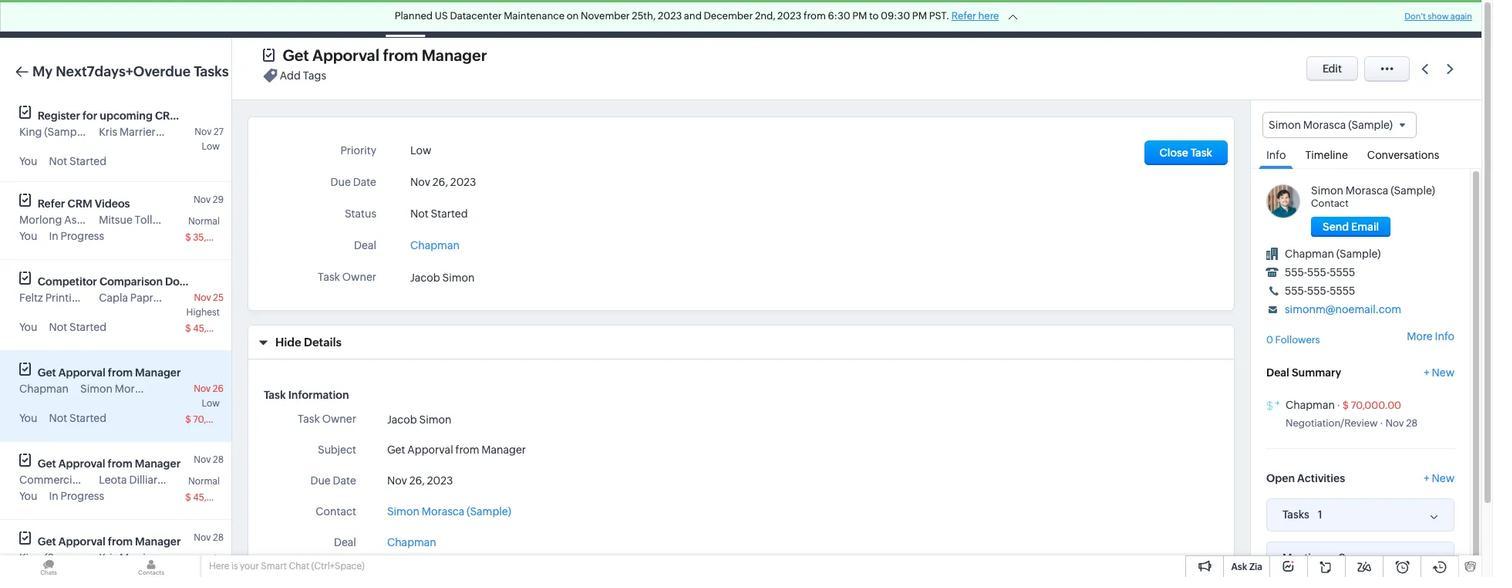 Task type: vqa. For each thing, say whether or not it's contained in the screenshot.


Task type: describe. For each thing, give the bounding box(es) containing it.
chapman for the topmost "chapman" link
[[410, 239, 460, 252]]

reports
[[564, 13, 604, 25]]

1 vertical spatial simon morasca (sample)
[[80, 383, 204, 395]]

commercial press
[[19, 474, 109, 486]]

not started for from
[[49, 412, 107, 424]]

paprocki
[[130, 292, 174, 304]]

for
[[83, 110, 97, 122]]

create menu image
[[1210, 0, 1248, 37]]

show
[[1428, 12, 1449, 21]]

get right subject
[[387, 444, 405, 456]]

summary
[[1292, 366, 1342, 379]]

in for morlong
[[49, 230, 58, 242]]

0 for 0 followers
[[1267, 334, 1274, 346]]

kris marrier (sample) for register for upcoming crm webinars
[[99, 126, 202, 138]]

quotes
[[769, 13, 805, 25]]

simon morasca (sample) contact
[[1312, 185, 1436, 209]]

you for king (sample)
[[19, 155, 37, 167]]

progress for press
[[61, 490, 104, 502]]

0 horizontal spatial simon morasca (sample) link
[[387, 504, 511, 520]]

2 vertical spatial chapman link
[[387, 535, 437, 551]]

started for document
[[69, 321, 107, 333]]

projects
[[985, 13, 1026, 25]]

2 + from the top
[[1424, 472, 1430, 484]]

projects link
[[973, 0, 1038, 37]]

zia
[[1250, 562, 1263, 572]]

nov inside get apporval from manager nov 26
[[194, 383, 211, 394]]

services
[[918, 13, 960, 25]]

Simon Morasca (Sample) field
[[1263, 112, 1417, 138]]

1 vertical spatial refer
[[38, 197, 65, 210]]

analytics link
[[616, 0, 686, 37]]

45,000.00 for leota dilliard (sample)
[[193, 492, 240, 503]]

task right close
[[1191, 147, 1213, 159]]

0 horizontal spatial ·
[[1337, 399, 1341, 411]]

orders
[[859, 13, 893, 25]]

profile image
[[1403, 0, 1447, 37]]

next7days+overdue
[[56, 63, 191, 79]]

calls link
[[503, 0, 552, 37]]

in progress for press
[[49, 490, 104, 502]]

negotiation/review
[[1286, 417, 1378, 429]]

king (sample) for get apporval from manager
[[19, 552, 89, 564]]

low right priority
[[410, 144, 431, 157]]

edit
[[1323, 62, 1342, 75]]

not started for upcoming
[[49, 155, 107, 167]]

0 vertical spatial nov 26, 2023
[[410, 176, 476, 188]]

manager for kris marrier (sample)
[[135, 535, 181, 548]]

in for commercial
[[49, 490, 58, 502]]

again
[[1451, 12, 1473, 21]]

0 horizontal spatial 26,
[[409, 474, 425, 487]]

videos
[[95, 197, 130, 210]]

1 horizontal spatial refer
[[952, 10, 977, 22]]

in progress for associates
[[49, 230, 104, 242]]

leota
[[99, 474, 127, 486]]

1 vertical spatial due
[[310, 474, 331, 487]]

and
[[684, 10, 702, 22]]

close task
[[1160, 147, 1213, 159]]

contacts image
[[103, 555, 200, 577]]

0 followers
[[1267, 334, 1321, 346]]

progress for associates
[[61, 230, 104, 242]]

highest
[[186, 307, 220, 318]]

document
[[165, 275, 219, 288]]

task left information
[[264, 389, 286, 401]]

trial
[[1168, 7, 1188, 19]]

upgrade
[[1131, 19, 1175, 30]]

you for commercial press
[[19, 490, 37, 502]]

get apporval from manager nov 26
[[38, 366, 224, 394]]

manager for add tags
[[422, 46, 487, 64]]

(sample) inside simon morasca (sample) contact
[[1391, 185, 1436, 197]]

priority
[[341, 144, 376, 157]]

tasks link
[[380, 0, 431, 37]]

status
[[345, 208, 376, 220]]

1 vertical spatial nov 26, 2023
[[387, 474, 453, 487]]

nov inside competitor comparison document nov 25
[[194, 292, 211, 303]]

simon inside field
[[1269, 119, 1301, 131]]

simon inside simon morasca (sample) contact
[[1312, 185, 1344, 197]]

activities
[[1298, 472, 1346, 484]]

register
[[38, 110, 80, 122]]

low for nov
[[202, 398, 220, 409]]

25
[[213, 292, 224, 303]]

don't show again link
[[1405, 12, 1473, 21]]

comparison
[[99, 275, 163, 288]]

manager inside get apporval from manager nov 26
[[135, 366, 181, 379]]

nov inside chapman · $ 70,000.00 negotiation/review · nov 28
[[1386, 417, 1404, 429]]

2 pm from the left
[[913, 10, 927, 22]]

nov inside register for upcoming crm webinars nov 27
[[195, 127, 212, 137]]

enterprise-
[[1118, 7, 1168, 19]]

morasca inside field
[[1304, 119, 1347, 131]]

datacenter
[[450, 10, 502, 22]]

is
[[231, 561, 238, 572]]

december
[[704, 10, 753, 22]]

started for upcoming
[[69, 155, 107, 167]]

28 for kris marrier (sample)
[[213, 532, 224, 543]]

1 horizontal spatial tasks
[[392, 13, 419, 25]]

your
[[240, 561, 259, 572]]

2 555-555-5555 from the top
[[1285, 285, 1356, 297]]

analytics
[[628, 13, 674, 25]]

chapman for the bottom "chapman" link
[[387, 536, 437, 549]]

associates
[[64, 214, 118, 226]]

on
[[567, 10, 579, 22]]

mitsue
[[99, 214, 133, 226]]

hide details link
[[272, 336, 342, 349]]

to
[[869, 10, 879, 22]]

calls
[[515, 13, 539, 25]]

not started for document
[[49, 321, 107, 333]]

1 vertical spatial deal
[[1267, 366, 1290, 379]]

35,000.00
[[193, 232, 240, 243]]

products
[[699, 13, 744, 25]]

register for upcoming crm webinars nov 27
[[38, 110, 231, 137]]

close task link
[[1145, 140, 1228, 165]]

conversations
[[1368, 149, 1440, 161]]

planned us datacenter maintenance on november 25th, 2023 and december 2nd, 2023 from 6:30 pm to 09:30 pm pst. refer here
[[395, 10, 999, 22]]

1 555-555-5555 from the top
[[1285, 266, 1356, 279]]

my next7days+overdue tasks
[[32, 63, 229, 79]]

don't
[[1405, 12, 1426, 21]]

hide details
[[275, 336, 342, 349]]

25th,
[[632, 10, 656, 22]]

$ 45,000.00 for capla paprocki (sample)
[[185, 323, 240, 334]]

service
[[87, 292, 125, 304]]

timeline
[[1306, 149, 1348, 161]]

1 vertical spatial jacob simon
[[387, 413, 452, 426]]

more info
[[1407, 331, 1455, 343]]

apporval inside get apporval from manager nov 26
[[59, 366, 106, 379]]

products link
[[686, 0, 756, 37]]

2 new from the top
[[1432, 472, 1455, 484]]

task information
[[264, 389, 349, 401]]

competitor
[[38, 275, 97, 288]]

$ for leota dilliard (sample)
[[185, 492, 191, 503]]

subject
[[318, 444, 356, 456]]

$ 45,000.00 for leota dilliard (sample)
[[185, 492, 240, 503]]

70,000.00 inside chapman · $ 70,000.00 negotiation/review · nov 28
[[1351, 399, 1402, 411]]

chapman (sample)
[[1285, 248, 1381, 260]]

0 vertical spatial due
[[331, 176, 351, 188]]

1 vertical spatial due date
[[310, 474, 356, 487]]

press
[[83, 474, 109, 486]]

simonm@noemail.com link
[[1285, 303, 1402, 316]]

0 vertical spatial jacob simon
[[410, 272, 475, 284]]

marketplace element
[[1341, 0, 1372, 37]]

$ inside chapman · $ 70,000.00 negotiation/review · nov 28
[[1343, 399, 1349, 411]]

0 vertical spatial chapman link
[[410, 235, 460, 252]]

2 vertical spatial crm
[[67, 197, 92, 210]]

kris marrier (sample) for get apporval from manager
[[99, 552, 202, 564]]

simon morasca (sample) inside field
[[1269, 119, 1393, 131]]

contact inside simon morasca (sample) contact
[[1312, 198, 1349, 209]]

manager for leota dilliard (sample)
[[135, 457, 181, 470]]

simonm@noemail.com
[[1285, 303, 1402, 316]]

29
[[213, 194, 224, 205]]

details
[[304, 336, 342, 349]]

normal for mitsue tollner (sample)
[[188, 216, 220, 227]]

enterprise-trial upgrade
[[1118, 7, 1188, 30]]

0 for 0
[[1339, 551, 1346, 564]]



Task type: locate. For each thing, give the bounding box(es) containing it.
tasks left '1'
[[1283, 508, 1310, 521]]

1 horizontal spatial contact
[[1312, 198, 1349, 209]]

jacob simon
[[410, 272, 475, 284], [387, 413, 452, 426]]

1 progress from the top
[[61, 230, 104, 242]]

70,000.00
[[1351, 399, 1402, 411], [193, 414, 240, 425]]

555-555-5555 down chapman (sample)
[[1285, 266, 1356, 279]]

1 vertical spatial crm
[[155, 110, 180, 122]]

more
[[1407, 331, 1433, 343]]

1 vertical spatial king (sample)
[[19, 552, 89, 564]]

search element
[[1248, 0, 1280, 38]]

1 kris marrier (sample) from the top
[[99, 126, 202, 138]]

get for add tags
[[283, 46, 309, 64]]

get apporval from manager
[[283, 46, 487, 64], [387, 444, 526, 456], [38, 535, 181, 548]]

crm link
[[12, 11, 68, 27]]

simon
[[1269, 119, 1301, 131], [1312, 185, 1344, 197], [442, 272, 475, 284], [80, 383, 113, 395], [419, 413, 452, 426], [387, 505, 420, 518]]

add tags
[[280, 70, 326, 82]]

not up approval
[[49, 412, 67, 424]]

date down subject
[[333, 474, 356, 487]]

0 vertical spatial 0
[[1267, 334, 1274, 346]]

normal up $ 35,000.00
[[188, 216, 220, 227]]

1 vertical spatial owner
[[322, 413, 356, 425]]

0 vertical spatial info
[[1267, 149, 1286, 161]]

1 new from the top
[[1432, 366, 1455, 379]]

0 vertical spatial contact
[[1312, 198, 1349, 209]]

contact down timeline
[[1312, 198, 1349, 209]]

tasks left us
[[392, 13, 419, 25]]

refer up morlong
[[38, 197, 65, 210]]

$ 45,000.00 down the highest
[[185, 323, 240, 334]]

ask zia
[[1232, 562, 1263, 572]]

feltz
[[19, 292, 43, 304]]

us
[[435, 10, 448, 22]]

edit button
[[1307, 56, 1359, 81]]

here
[[209, 561, 230, 572]]

feltz printing service
[[19, 292, 125, 304]]

info inside info link
[[1267, 149, 1286, 161]]

pm left to
[[853, 10, 867, 22]]

1 vertical spatial info
[[1435, 331, 1455, 343]]

followers
[[1276, 334, 1321, 346]]

in
[[49, 230, 58, 242], [49, 490, 58, 502]]

king for get apporval from manager
[[19, 552, 42, 564]]

0 vertical spatial simon morasca (sample) link
[[1312, 185, 1436, 197]]

1 vertical spatial date
[[333, 474, 356, 487]]

kris for register for upcoming crm webinars
[[99, 126, 117, 138]]

tasks up the webinars
[[194, 63, 229, 79]]

king (sample) for register for upcoming crm webinars
[[19, 126, 89, 138]]

2nd,
[[755, 10, 776, 22]]

get
[[283, 46, 309, 64], [38, 366, 56, 379], [387, 444, 405, 456], [38, 457, 56, 470], [38, 535, 56, 548]]

28 inside chapman · $ 70,000.00 negotiation/review · nov 28
[[1407, 417, 1418, 429]]

open
[[1267, 472, 1295, 484]]

in progress down morlong associates
[[49, 230, 104, 242]]

task owner down information
[[298, 413, 356, 425]]

1 vertical spatial + new
[[1424, 472, 1455, 484]]

0 vertical spatial date
[[353, 176, 376, 188]]

you down the feltz
[[19, 321, 37, 333]]

2 progress from the top
[[61, 490, 104, 502]]

0 vertical spatial get apporval from manager
[[283, 46, 487, 64]]

2 horizontal spatial simon morasca (sample)
[[1269, 119, 1393, 131]]

+ new link
[[1424, 366, 1455, 386]]

1 vertical spatial in
[[49, 490, 58, 502]]

not right status
[[410, 208, 429, 220]]

not down register
[[49, 155, 67, 167]]

1 horizontal spatial meetings
[[1283, 552, 1330, 564]]

here is your smart chat (ctrl+space)
[[209, 561, 365, 572]]

6:30
[[828, 10, 851, 22]]

1 horizontal spatial 26,
[[433, 176, 448, 188]]

due date down subject
[[310, 474, 356, 487]]

in progress down commercial press
[[49, 490, 104, 502]]

1 horizontal spatial simon morasca (sample) link
[[1312, 185, 1436, 197]]

refer right pst. in the top right of the page
[[952, 10, 977, 22]]

3 you from the top
[[19, 321, 37, 333]]

1 vertical spatial get apporval from manager
[[387, 444, 526, 456]]

0 horizontal spatial info
[[1267, 149, 1286, 161]]

get up commercial
[[38, 457, 56, 470]]

not down printing
[[49, 321, 67, 333]]

5555
[[1330, 266, 1356, 279], [1330, 285, 1356, 297]]

not for competitor comparison document
[[49, 321, 67, 333]]

deal up (ctrl+space)
[[334, 536, 356, 549]]

5555 up simonm@noemail.com
[[1330, 285, 1356, 297]]

not for register for upcoming crm webinars
[[49, 155, 67, 167]]

0 vertical spatial king
[[19, 126, 42, 138]]

hide
[[275, 336, 301, 349]]

info
[[1267, 149, 1286, 161], [1435, 331, 1455, 343]]

crm up 'associates'
[[67, 197, 92, 210]]

1 vertical spatial king
[[19, 552, 42, 564]]

owner up subject
[[322, 413, 356, 425]]

capla paprocki (sample)
[[99, 292, 221, 304]]

(ctrl+space)
[[311, 561, 365, 572]]

meetings link
[[431, 0, 503, 37]]

5 you from the top
[[19, 490, 37, 502]]

2 nov 28 from the top
[[194, 532, 224, 543]]

date
[[353, 176, 376, 188], [333, 474, 356, 487]]

date up status
[[353, 176, 376, 188]]

$ for simon morasca (sample)
[[185, 414, 191, 425]]

0 vertical spatial 70,000.00
[[1351, 399, 1402, 411]]

1 king from the top
[[19, 126, 42, 138]]

from inside get apporval from manager nov 26
[[108, 366, 133, 379]]

1 in progress from the top
[[49, 230, 104, 242]]

$ up 'leota dilliard (sample)'
[[185, 414, 191, 425]]

$ down the highest
[[185, 323, 191, 334]]

progress down press on the bottom left of the page
[[61, 490, 104, 502]]

0 vertical spatial in
[[49, 230, 58, 242]]

you up commercial
[[19, 412, 37, 424]]

1 kris from the top
[[99, 126, 117, 138]]

normal right dilliard
[[188, 476, 220, 487]]

0 vertical spatial 5555
[[1330, 266, 1356, 279]]

1 vertical spatial ·
[[1380, 417, 1384, 429]]

owner
[[342, 271, 376, 283], [322, 413, 356, 425]]

1 king (sample) from the top
[[19, 126, 89, 138]]

morlong
[[19, 214, 62, 226]]

2 $ 45,000.00 from the top
[[185, 492, 240, 503]]

1 vertical spatial progress
[[61, 490, 104, 502]]

45,000.00 down the highest
[[193, 323, 240, 334]]

(sample) inside field
[[1349, 119, 1393, 131]]

· right negotiation/review
[[1380, 417, 1384, 429]]

2023
[[658, 10, 682, 22], [778, 10, 802, 22], [450, 176, 476, 188], [427, 474, 453, 487]]

2 + new from the top
[[1424, 472, 1455, 484]]

0 horizontal spatial simon morasca (sample)
[[80, 383, 204, 395]]

information
[[288, 389, 349, 401]]

2 vertical spatial simon morasca (sample)
[[387, 505, 511, 518]]

2 kris marrier (sample) from the top
[[99, 552, 202, 564]]

conversations link
[[1360, 138, 1448, 168]]

1 vertical spatial contact
[[316, 505, 356, 518]]

$ 45,000.00
[[185, 323, 240, 334], [185, 492, 240, 503]]

get approval from manager
[[38, 457, 181, 470]]

started
[[69, 155, 107, 167], [431, 208, 468, 220], [69, 321, 107, 333], [69, 412, 107, 424]]

0 vertical spatial meetings
[[444, 13, 490, 25]]

not for get apporval from manager
[[49, 412, 67, 424]]

previous record image
[[1422, 64, 1429, 74]]

0 vertical spatial tasks
[[392, 13, 419, 25]]

quotes link
[[756, 0, 818, 37]]

09:30
[[881, 10, 910, 22]]

1 pm from the left
[[853, 10, 867, 22]]

0 vertical spatial + new
[[1424, 366, 1455, 379]]

info right more
[[1435, 331, 1455, 343]]

2 in from the top
[[49, 490, 58, 502]]

chapman · $ 70,000.00 negotiation/review · nov 28
[[1286, 399, 1418, 429]]

· up negotiation/review
[[1337, 399, 1341, 411]]

$ for mitsue tollner (sample)
[[185, 232, 191, 243]]

contact up (ctrl+space)
[[316, 505, 356, 518]]

smart
[[261, 561, 287, 572]]

kris right "chats" image
[[99, 552, 117, 564]]

chat
[[289, 561, 309, 572]]

0 vertical spatial 555-555-5555
[[1285, 266, 1356, 279]]

1 vertical spatial jacob
[[387, 413, 417, 426]]

due down priority
[[331, 176, 351, 188]]

nov 29
[[194, 194, 224, 205]]

1 horizontal spatial simon morasca (sample)
[[387, 505, 511, 518]]

morasca
[[1304, 119, 1347, 131], [1346, 185, 1389, 197], [115, 383, 158, 395], [422, 505, 465, 518]]

services link
[[906, 0, 973, 37]]

1 vertical spatial task owner
[[298, 413, 356, 425]]

deal summary
[[1267, 366, 1342, 379]]

nov 28 down $ 70,000.00
[[194, 454, 224, 465]]

task down the 'task information'
[[298, 413, 320, 425]]

webinars
[[182, 110, 231, 122]]

chapman inside chapman · $ 70,000.00 negotiation/review · nov 28
[[1286, 399, 1335, 411]]

0 vertical spatial marrier
[[120, 126, 156, 138]]

70,000.00 down 26
[[193, 414, 240, 425]]

nov 28 for leota dilliard (sample)
[[194, 454, 224, 465]]

get down the feltz
[[38, 366, 56, 379]]

kris down upcoming
[[99, 126, 117, 138]]

0 vertical spatial jacob
[[410, 272, 440, 284]]

2 king (sample) from the top
[[19, 552, 89, 564]]

1 5555 from the top
[[1330, 266, 1356, 279]]

2 vertical spatial tasks
[[1283, 508, 1310, 521]]

1 vertical spatial 45,000.00
[[193, 492, 240, 503]]

0 horizontal spatial 0
[[1267, 334, 1274, 346]]

2 vertical spatial 28
[[213, 532, 224, 543]]

2 vertical spatial get apporval from manager
[[38, 535, 181, 548]]

$ 35,000.00
[[185, 232, 240, 243]]

chats image
[[0, 555, 97, 577]]

pst.
[[929, 10, 950, 22]]

upcoming
[[100, 110, 153, 122]]

0 vertical spatial task owner
[[318, 271, 376, 283]]

kris marrier (sample) left here at the left bottom of the page
[[99, 552, 202, 564]]

1 vertical spatial tasks
[[194, 63, 229, 79]]

1 nov 28 from the top
[[194, 454, 224, 465]]

leota dilliard (sample)
[[99, 474, 211, 486]]

progress
[[61, 230, 104, 242], [61, 490, 104, 502]]

low down the 27
[[202, 141, 220, 152]]

marrier down upcoming
[[120, 126, 156, 138]]

1 $ 45,000.00 from the top
[[185, 323, 240, 334]]

nov 28 for kris marrier (sample)
[[194, 532, 224, 543]]

45,000.00 for capla paprocki (sample)
[[193, 323, 240, 334]]

simon morasca (sample) link
[[1312, 185, 1436, 197], [387, 504, 511, 520]]

due date down priority
[[331, 176, 376, 188]]

1 horizontal spatial ·
[[1380, 417, 1384, 429]]

kris marrier (sample) down upcoming
[[99, 126, 202, 138]]

45,000.00 up 'high'
[[193, 492, 240, 503]]

$ for capla paprocki (sample)
[[185, 323, 191, 334]]

deal down 0 followers
[[1267, 366, 1290, 379]]

0 vertical spatial 28
[[1407, 417, 1418, 429]]

refer here link
[[952, 10, 999, 22]]

in down commercial
[[49, 490, 58, 502]]

get for kris marrier (sample)
[[38, 535, 56, 548]]

get up "chats" image
[[38, 535, 56, 548]]

my
[[32, 63, 53, 79]]

0 horizontal spatial contact
[[316, 505, 356, 518]]

1 vertical spatial meetings
[[1283, 552, 1330, 564]]

task up details
[[318, 271, 340, 283]]

2 5555 from the top
[[1330, 285, 1356, 297]]

morasca inside simon morasca (sample) contact
[[1346, 185, 1389, 197]]

0 vertical spatial deal
[[354, 239, 376, 252]]

0 vertical spatial $ 45,000.00
[[185, 323, 240, 334]]

1 45,000.00 from the top
[[193, 323, 240, 334]]

marrier left 'high'
[[120, 552, 156, 564]]

0 vertical spatial crm
[[37, 11, 68, 27]]

king (sample)
[[19, 126, 89, 138], [19, 552, 89, 564]]

4 you from the top
[[19, 412, 37, 424]]

2 kris from the top
[[99, 552, 117, 564]]

0
[[1267, 334, 1274, 346], [1339, 551, 1346, 564]]

simon morasca (sample)
[[1269, 119, 1393, 131], [80, 383, 204, 395], [387, 505, 511, 518]]

70,000.00 up negotiation/review
[[1351, 399, 1402, 411]]

1 you from the top
[[19, 155, 37, 167]]

1 vertical spatial 26,
[[409, 474, 425, 487]]

setup element
[[1372, 0, 1403, 38]]

1 vertical spatial chapman link
[[1286, 399, 1335, 411]]

get for leota dilliard (sample)
[[38, 457, 56, 470]]

1 horizontal spatial 0
[[1339, 551, 1346, 564]]

refer crm videos
[[38, 197, 130, 210]]

marrier for get apporval from manager
[[120, 552, 156, 564]]

$ down 'leota dilliard (sample)'
[[185, 492, 191, 503]]

meetings down '1'
[[1283, 552, 1330, 564]]

meetings right the planned
[[444, 13, 490, 25]]

555-555-5555 up simonm@noemail.com
[[1285, 285, 1356, 297]]

you for chapman
[[19, 412, 37, 424]]

2 normal from the top
[[188, 476, 220, 487]]

get apporval from manager for kris marrier (sample)
[[38, 535, 181, 548]]

tags
[[303, 70, 326, 82]]

None button
[[1312, 217, 1391, 237]]

get inside get apporval from manager nov 26
[[38, 366, 56, 379]]

1
[[1318, 508, 1323, 520]]

5555 down chapman (sample)
[[1330, 266, 1356, 279]]

2 you from the top
[[19, 230, 37, 242]]

0 vertical spatial due date
[[331, 176, 376, 188]]

0 vertical spatial ·
[[1337, 399, 1341, 411]]

info left timeline
[[1267, 149, 1286, 161]]

1 normal from the top
[[188, 216, 220, 227]]

1 vertical spatial 5555
[[1330, 285, 1356, 297]]

2 45,000.00 from the top
[[193, 492, 240, 503]]

progress down 'associates'
[[61, 230, 104, 242]]

1 + new from the top
[[1424, 366, 1455, 379]]

$ up negotiation/review
[[1343, 399, 1349, 411]]

due down subject
[[310, 474, 331, 487]]

get up add
[[283, 46, 309, 64]]

$ 70,000.00
[[185, 414, 240, 425]]

chapman
[[410, 239, 460, 252], [1285, 248, 1335, 260], [19, 383, 69, 395], [1286, 399, 1335, 411], [387, 536, 437, 549]]

in progress
[[49, 230, 104, 242], [49, 490, 104, 502]]

0 horizontal spatial 70,000.00
[[193, 414, 240, 425]]

2 vertical spatial deal
[[334, 536, 356, 549]]

next record image
[[1447, 64, 1457, 74]]

maintenance
[[504, 10, 565, 22]]

0 horizontal spatial meetings
[[444, 13, 490, 25]]

45,000.00
[[193, 323, 240, 334], [193, 492, 240, 503]]

1 vertical spatial 28
[[213, 454, 224, 465]]

0 vertical spatial 45,000.00
[[193, 323, 240, 334]]

1 in from the top
[[49, 230, 58, 242]]

crm left the webinars
[[155, 110, 180, 122]]

0 vertical spatial new
[[1432, 366, 1455, 379]]

approval
[[59, 457, 105, 470]]

chapman link
[[410, 235, 460, 252], [1286, 399, 1335, 411], [387, 535, 437, 551]]

november
[[581, 10, 630, 22]]

king for register for upcoming crm webinars
[[19, 126, 42, 138]]

commercial
[[19, 474, 81, 486]]

1 marrier from the top
[[120, 126, 156, 138]]

signals element
[[1280, 0, 1309, 38]]

1 vertical spatial kris
[[99, 552, 117, 564]]

in down morlong
[[49, 230, 58, 242]]

low for webinars
[[202, 141, 220, 152]]

1 vertical spatial normal
[[188, 476, 220, 487]]

chapman for chapman (sample)
[[1285, 248, 1335, 260]]

2 horizontal spatial tasks
[[1283, 508, 1310, 521]]

pm left pst. in the top right of the page
[[913, 10, 927, 22]]

1 vertical spatial new
[[1432, 472, 1455, 484]]

1 vertical spatial 555-555-5555
[[1285, 285, 1356, 297]]

26,
[[433, 176, 448, 188], [409, 474, 425, 487]]

kris for get apporval from manager
[[99, 552, 117, 564]]

2 in progress from the top
[[49, 490, 104, 502]]

0 horizontal spatial tasks
[[194, 63, 229, 79]]

deal for the bottom "chapman" link
[[334, 536, 356, 549]]

crm up my
[[37, 11, 68, 27]]

you down morlong
[[19, 230, 37, 242]]

0 vertical spatial nov 28
[[194, 454, 224, 465]]

low
[[202, 141, 220, 152], [410, 144, 431, 157], [202, 398, 220, 409]]

low up $ 70,000.00
[[202, 398, 220, 409]]

deal for the topmost "chapman" link
[[354, 239, 376, 252]]

1 + from the top
[[1424, 366, 1430, 379]]

you down commercial
[[19, 490, 37, 502]]

0 vertical spatial king (sample)
[[19, 126, 89, 138]]

1 vertical spatial in progress
[[49, 490, 104, 502]]

2 king from the top
[[19, 552, 42, 564]]

0 vertical spatial kris marrier (sample)
[[99, 126, 202, 138]]

nov 28 up 'high'
[[194, 532, 224, 543]]

task owner down status
[[318, 271, 376, 283]]

owner down status
[[342, 271, 376, 283]]

normal for leota dilliard (sample)
[[188, 476, 220, 487]]

0 horizontal spatial refer
[[38, 197, 65, 210]]

0 vertical spatial owner
[[342, 271, 376, 283]]

nov 28
[[194, 454, 224, 465], [194, 532, 224, 543]]

started for from
[[69, 412, 107, 424]]

$ left 35,000.00
[[185, 232, 191, 243]]

deal down status
[[354, 239, 376, 252]]

you up morlong
[[19, 155, 37, 167]]

crm inside register for upcoming crm webinars nov 27
[[155, 110, 180, 122]]

marrier for register for upcoming crm webinars
[[120, 126, 156, 138]]

you for morlong associates
[[19, 230, 37, 242]]

1 horizontal spatial pm
[[913, 10, 927, 22]]

you for feltz printing service
[[19, 321, 37, 333]]

28 for leota dilliard (sample)
[[213, 454, 224, 465]]

0 vertical spatial 26,
[[433, 176, 448, 188]]

0 vertical spatial refer
[[952, 10, 977, 22]]

0 horizontal spatial pm
[[853, 10, 867, 22]]

2 marrier from the top
[[120, 552, 156, 564]]

1 horizontal spatial 70,000.00
[[1351, 399, 1402, 411]]

0 vertical spatial in progress
[[49, 230, 104, 242]]

$ 45,000.00 down 'leota dilliard (sample)'
[[185, 492, 240, 503]]

+
[[1424, 366, 1430, 379], [1424, 472, 1430, 484]]

get apporval from manager for add tags
[[283, 46, 487, 64]]

nov
[[195, 127, 212, 137], [410, 176, 430, 188], [194, 194, 211, 205], [194, 292, 211, 303], [194, 383, 211, 394], [1386, 417, 1404, 429], [194, 454, 211, 465], [387, 474, 407, 487], [194, 532, 211, 543]]

1 horizontal spatial info
[[1435, 331, 1455, 343]]

morlong associates
[[19, 214, 118, 226]]



